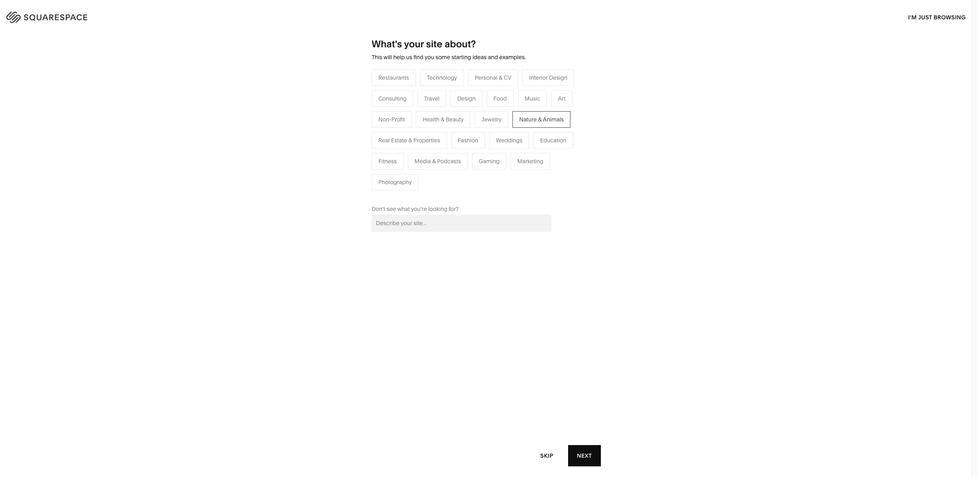 Task type: vqa. For each thing, say whether or not it's contained in the screenshot.
Real Estate & Properties
yes



Task type: describe. For each thing, give the bounding box(es) containing it.
travel link
[[402, 110, 425, 117]]

profits
[[368, 145, 384, 152]]

real estate & properties inside option
[[378, 137, 440, 144]]

will
[[384, 54, 392, 61]]

fashion
[[458, 137, 478, 144]]

professional services
[[319, 121, 374, 129]]

next
[[577, 452, 592, 460]]

you're
[[411, 206, 427, 213]]

Travel radio
[[418, 90, 446, 107]]

nature inside option
[[519, 116, 537, 123]]

log             in link
[[942, 12, 963, 20]]

nature & animals link
[[485, 121, 538, 129]]

1 horizontal spatial estate
[[415, 169, 431, 176]]

non-profit
[[378, 116, 405, 123]]

restaurants inside option
[[378, 74, 409, 81]]

home & decor
[[485, 110, 523, 117]]

1 vertical spatial restaurants
[[402, 121, 433, 129]]

estate inside option
[[391, 137, 407, 144]]

0 horizontal spatial animals
[[509, 121, 530, 129]]

about?
[[445, 38, 476, 50]]

Gaming radio
[[472, 153, 506, 170]]

starting
[[452, 54, 471, 61]]

jewelry
[[482, 116, 502, 123]]

i'm just browsing link
[[909, 6, 966, 28]]

1 vertical spatial non-
[[355, 145, 368, 152]]

& inside media & podcasts radio
[[432, 158, 436, 165]]

1 vertical spatial real estate & properties
[[402, 169, 464, 176]]

interior
[[529, 74, 548, 81]]

log
[[942, 12, 955, 20]]

non- inside radio
[[378, 116, 392, 123]]

0 horizontal spatial nature
[[485, 121, 503, 129]]

site
[[426, 38, 443, 50]]

Marketing radio
[[511, 153, 550, 170]]

for?
[[449, 206, 459, 213]]

real inside option
[[378, 137, 390, 144]]

your
[[404, 38, 424, 50]]

professional services link
[[319, 121, 382, 129]]

& inside nature & animals option
[[538, 116, 542, 123]]

cv
[[504, 74, 512, 81]]

Fitness radio
[[372, 153, 404, 170]]

food
[[494, 95, 507, 102]]

don't see what you're looking for?
[[372, 206, 459, 213]]

podcasts inside radio
[[437, 158, 461, 165]]

fitness inside fitness option
[[378, 158, 397, 165]]

beauty
[[446, 116, 464, 123]]

fitness link
[[485, 133, 511, 140]]

consulting
[[378, 95, 407, 102]]

Technology radio
[[420, 69, 464, 86]]

& right home
[[502, 110, 506, 117]]

health & beauty
[[423, 116, 464, 123]]

weddings inside radio
[[496, 137, 523, 144]]

Health & Beauty radio
[[416, 111, 471, 128]]

education
[[540, 137, 567, 144]]

community
[[319, 145, 349, 152]]

this
[[372, 54, 382, 61]]

you
[[425, 54, 434, 61]]

Art radio
[[551, 90, 572, 107]]

travel inside option
[[424, 95, 440, 102]]

i'm just browsing
[[909, 14, 966, 21]]

1 vertical spatial weddings
[[402, 157, 428, 164]]



Task type: locate. For each thing, give the bounding box(es) containing it.
restaurants
[[378, 74, 409, 81], [402, 121, 433, 129]]

events link
[[402, 145, 427, 152]]

weddings down "nature & animals" link
[[496, 137, 523, 144]]

0 vertical spatial podcasts
[[424, 133, 448, 140]]

1 horizontal spatial nature
[[519, 116, 537, 123]]

Non-Profit radio
[[372, 111, 412, 128]]

media & podcasts
[[402, 133, 448, 140], [415, 158, 461, 165]]

Music radio
[[518, 90, 547, 107]]

Media & Podcasts radio
[[408, 153, 468, 170]]

fitness down profits
[[378, 158, 397, 165]]

fitness down jewelry
[[485, 133, 504, 140]]

nature & animals inside option
[[519, 116, 564, 123]]

0 vertical spatial fitness
[[485, 133, 504, 140]]

services
[[352, 121, 374, 129]]

what
[[397, 206, 410, 213]]

restaurants link
[[402, 121, 440, 129]]

Restaurants radio
[[372, 69, 416, 86]]

estate
[[391, 137, 407, 144], [415, 169, 431, 176]]

help
[[393, 54, 405, 61]]

1 vertical spatial media & podcasts
[[415, 158, 461, 165]]

& right community
[[350, 145, 354, 152]]

0 vertical spatial properties
[[414, 137, 440, 144]]

real up profits
[[378, 137, 390, 144]]

photography
[[378, 179, 412, 186]]

media & podcasts link
[[402, 133, 456, 140]]

0 vertical spatial estate
[[391, 137, 407, 144]]

weddings down events link
[[402, 157, 428, 164]]

looking
[[428, 206, 448, 213]]

community & non-profits
[[319, 145, 384, 152]]

estate down weddings link
[[415, 169, 431, 176]]

media & podcasts up real estate & properties link
[[415, 158, 461, 165]]

professional
[[319, 121, 350, 129]]

gaming
[[479, 158, 500, 165]]

Weddings radio
[[489, 132, 529, 149]]

& down restaurants link on the left top of the page
[[419, 133, 423, 140]]

travel up health
[[424, 95, 440, 102]]

Fashion radio
[[451, 132, 485, 149]]

0 vertical spatial restaurants
[[378, 74, 409, 81]]

design
[[549, 74, 568, 81], [457, 95, 476, 102]]

community & non-profits link
[[319, 145, 392, 152]]

health
[[423, 116, 440, 123]]

& up real estate & properties link
[[432, 158, 436, 165]]

1 horizontal spatial animals
[[543, 116, 564, 123]]

1 horizontal spatial fitness
[[485, 133, 504, 140]]

1 vertical spatial estate
[[415, 169, 431, 176]]

next button
[[568, 446, 601, 467]]

non- down consulting
[[378, 116, 392, 123]]

skip
[[541, 452, 554, 460]]

art
[[558, 95, 566, 102]]

0 vertical spatial media & podcasts
[[402, 133, 448, 140]]

what's
[[372, 38, 402, 50]]

0 horizontal spatial design
[[457, 95, 476, 102]]

restaurants down travel link
[[402, 121, 433, 129]]

nature & animals down music option
[[519, 116, 564, 123]]

0 horizontal spatial fitness
[[378, 158, 397, 165]]

home & decor link
[[485, 110, 531, 117]]

Photography radio
[[372, 174, 419, 191]]

estate up events
[[391, 137, 407, 144]]

properties inside option
[[414, 137, 440, 144]]

technology
[[427, 74, 457, 81]]

1 vertical spatial design
[[457, 95, 476, 102]]

weddings
[[496, 137, 523, 144], [402, 157, 428, 164]]

real estate & properties link
[[402, 169, 472, 176]]

weddings link
[[402, 157, 436, 164]]

home
[[485, 110, 501, 117]]

nature down home
[[485, 121, 503, 129]]

dario element
[[382, 270, 590, 478]]

Food radio
[[487, 90, 514, 107]]

personal
[[475, 74, 498, 81]]

media & podcasts down restaurants link on the left top of the page
[[402, 133, 448, 140]]

what's your site about? this will help us find you some starting ideas and examples.
[[372, 38, 526, 61]]

0 horizontal spatial non-
[[355, 145, 368, 152]]

ideas
[[473, 54, 487, 61]]

properties up events link
[[414, 137, 440, 144]]

nature & animals
[[519, 116, 564, 123], [485, 121, 530, 129]]

travel up restaurants link on the left top of the page
[[402, 110, 417, 117]]

media down events link
[[415, 158, 431, 165]]

& up events
[[409, 137, 412, 144]]

Education radio
[[534, 132, 573, 149]]

log             in
[[942, 12, 963, 20]]

some
[[436, 54, 450, 61]]

events
[[402, 145, 419, 152]]

0 vertical spatial travel
[[424, 95, 440, 102]]

music
[[525, 95, 540, 102]]

& inside personal & cv radio
[[499, 74, 503, 81]]

& down music option
[[538, 116, 542, 123]]

1 horizontal spatial design
[[549, 74, 568, 81]]

design up beauty
[[457, 95, 476, 102]]

Nature & Animals radio
[[513, 111, 571, 128]]

Design radio
[[451, 90, 482, 107]]

Don't see what you're looking for? field
[[372, 215, 551, 232]]

personal & cv
[[475, 74, 512, 81]]

dario image
[[382, 270, 590, 478]]

Jewelry radio
[[475, 111, 508, 128]]

0 horizontal spatial weddings
[[402, 157, 428, 164]]

properties
[[414, 137, 440, 144], [437, 169, 464, 176]]

non- down services
[[355, 145, 368, 152]]

animals up education
[[543, 116, 564, 123]]

nature & animals down home & decor link
[[485, 121, 530, 129]]

find
[[414, 54, 424, 61]]

Real Estate & Properties radio
[[372, 132, 447, 149]]

restaurants up 'consulting' option
[[378, 74, 409, 81]]

1 vertical spatial travel
[[402, 110, 417, 117]]

& inside health & beauty radio
[[441, 116, 445, 123]]

animals down the decor at right
[[509, 121, 530, 129]]

animals inside option
[[543, 116, 564, 123]]

1 vertical spatial real
[[402, 169, 413, 176]]

nature down the music at the top right of the page
[[519, 116, 537, 123]]

0 vertical spatial non-
[[378, 116, 392, 123]]

profit
[[392, 116, 405, 123]]

fitness
[[485, 133, 504, 140], [378, 158, 397, 165]]

1 vertical spatial podcasts
[[437, 158, 461, 165]]

skip button
[[532, 445, 562, 467]]

& down weddings link
[[432, 169, 436, 176]]

Interior Design radio
[[523, 69, 574, 86]]

0 horizontal spatial real
[[378, 137, 390, 144]]

real estate & properties
[[378, 137, 440, 144], [402, 169, 464, 176]]

0 vertical spatial media
[[402, 133, 418, 140]]

in
[[956, 12, 963, 20]]

1 horizontal spatial weddings
[[496, 137, 523, 144]]

properties down 'fashion' radio
[[437, 169, 464, 176]]

0 vertical spatial weddings
[[496, 137, 523, 144]]

1 horizontal spatial real
[[402, 169, 413, 176]]

us
[[406, 54, 412, 61]]

Personal & CV radio
[[468, 69, 518, 86]]

media
[[402, 133, 418, 140], [415, 158, 431, 165]]

1 vertical spatial media
[[415, 158, 431, 165]]

real up the photography at the top
[[402, 169, 413, 176]]

don't
[[372, 206, 385, 213]]

0 vertical spatial real estate & properties
[[378, 137, 440, 144]]

nature
[[519, 116, 537, 123], [485, 121, 503, 129]]

&
[[499, 74, 503, 81], [502, 110, 506, 117], [441, 116, 445, 123], [538, 116, 542, 123], [504, 121, 508, 129], [419, 133, 423, 140], [409, 137, 412, 144], [350, 145, 354, 152], [432, 158, 436, 165], [432, 169, 436, 176]]

examples.
[[499, 54, 526, 61]]

design inside option
[[457, 95, 476, 102]]

podcasts up real estate & properties link
[[437, 158, 461, 165]]

0 vertical spatial design
[[549, 74, 568, 81]]

squarespace logo link
[[16, 9, 205, 22]]

animals
[[543, 116, 564, 123], [509, 121, 530, 129]]

& down home & decor
[[504, 121, 508, 129]]

0 vertical spatial real
[[378, 137, 390, 144]]

real
[[378, 137, 390, 144], [402, 169, 413, 176]]

1 horizontal spatial non-
[[378, 116, 392, 123]]

media & podcasts inside radio
[[415, 158, 461, 165]]

marketing
[[518, 158, 544, 165]]

media up events
[[402, 133, 418, 140]]

Consulting radio
[[372, 90, 413, 107]]

see
[[387, 206, 396, 213]]

1 vertical spatial properties
[[437, 169, 464, 176]]

& right health
[[441, 116, 445, 123]]

& inside real estate & properties option
[[409, 137, 412, 144]]

real estate & properties up events
[[378, 137, 440, 144]]

travel
[[424, 95, 440, 102], [402, 110, 417, 117]]

& left cv
[[499, 74, 503, 81]]

podcasts down health
[[424, 133, 448, 140]]

media inside radio
[[415, 158, 431, 165]]

1 vertical spatial fitness
[[378, 158, 397, 165]]

non-
[[378, 116, 392, 123], [355, 145, 368, 152]]

just
[[918, 14, 933, 21]]

design right 'interior'
[[549, 74, 568, 81]]

decor
[[507, 110, 523, 117]]

design inside radio
[[549, 74, 568, 81]]

real estate & properties down weddings link
[[402, 169, 464, 176]]

squarespace logo image
[[16, 9, 103, 22]]

i'm
[[909, 14, 917, 21]]

podcasts
[[424, 133, 448, 140], [437, 158, 461, 165]]

1 horizontal spatial travel
[[424, 95, 440, 102]]

and
[[488, 54, 498, 61]]

0 horizontal spatial estate
[[391, 137, 407, 144]]

browsing
[[934, 14, 966, 21]]

0 horizontal spatial travel
[[402, 110, 417, 117]]

interior design
[[529, 74, 568, 81]]



